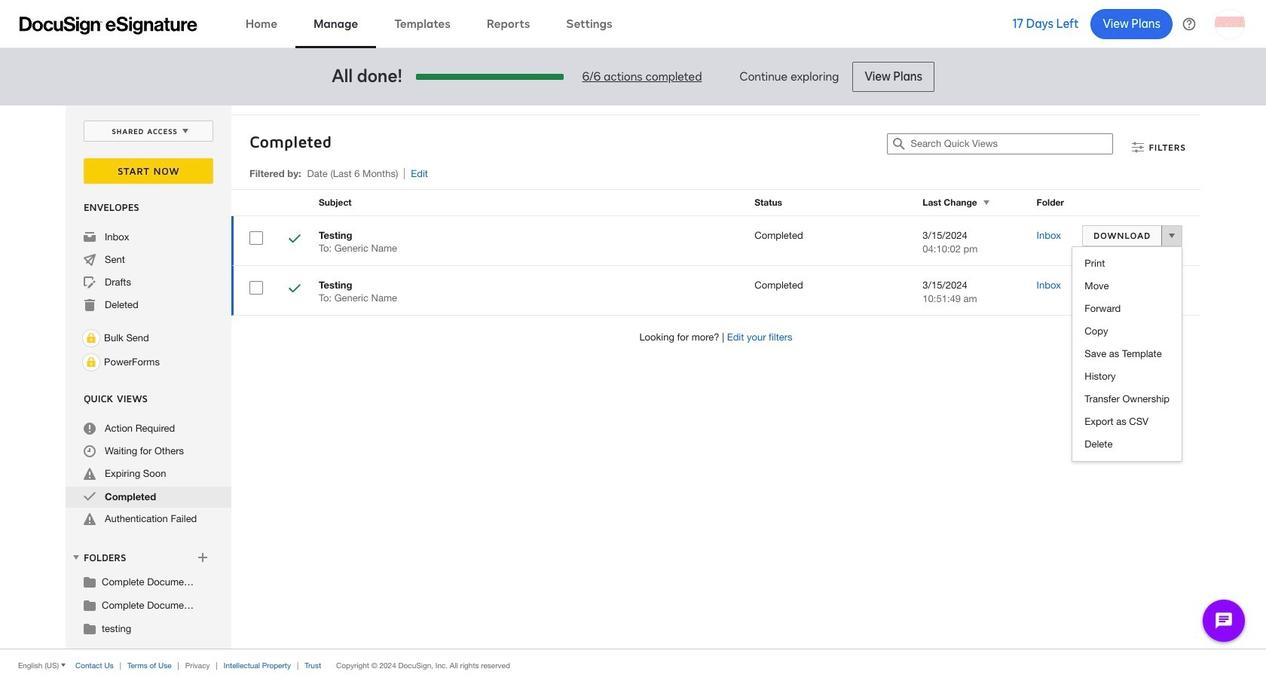 Task type: describe. For each thing, give the bounding box(es) containing it.
completed image
[[84, 491, 96, 503]]

1 completed image from the top
[[289, 233, 301, 247]]

2 completed image from the top
[[289, 283, 301, 297]]

your uploaded profile image image
[[1215, 9, 1245, 39]]

Search Quick Views text field
[[911, 134, 1113, 154]]

alert image
[[84, 468, 96, 480]]

clock image
[[84, 445, 96, 457]]

inbox image
[[84, 231, 96, 243]]



Task type: vqa. For each thing, say whether or not it's contained in the screenshot.
view shared folders icon
no



Task type: locate. For each thing, give the bounding box(es) containing it.
1 vertical spatial completed image
[[289, 283, 301, 297]]

view folders image
[[70, 552, 82, 564]]

2 folder image from the top
[[84, 599, 96, 611]]

folder image
[[84, 576, 96, 588], [84, 599, 96, 611]]

0 vertical spatial folder image
[[84, 576, 96, 588]]

2 lock image from the top
[[82, 353, 100, 372]]

completed image
[[289, 233, 301, 247], [289, 283, 301, 297]]

folder image
[[84, 622, 96, 635]]

docusign esignature image
[[20, 16, 197, 34]]

0 vertical spatial lock image
[[82, 329, 100, 347]]

menu
[[1073, 252, 1182, 456]]

action required image
[[84, 423, 96, 435]]

lock image
[[82, 329, 100, 347], [82, 353, 100, 372]]

0 vertical spatial completed image
[[289, 233, 301, 247]]

sent image
[[84, 254, 96, 266]]

trash image
[[84, 299, 96, 311]]

1 vertical spatial lock image
[[82, 353, 100, 372]]

alert image
[[84, 513, 96, 525]]

more info region
[[0, 649, 1266, 681]]

draft image
[[84, 277, 96, 289]]

secondary navigation region
[[66, 106, 1204, 649]]

1 folder image from the top
[[84, 576, 96, 588]]

1 lock image from the top
[[82, 329, 100, 347]]

1 vertical spatial folder image
[[84, 599, 96, 611]]



